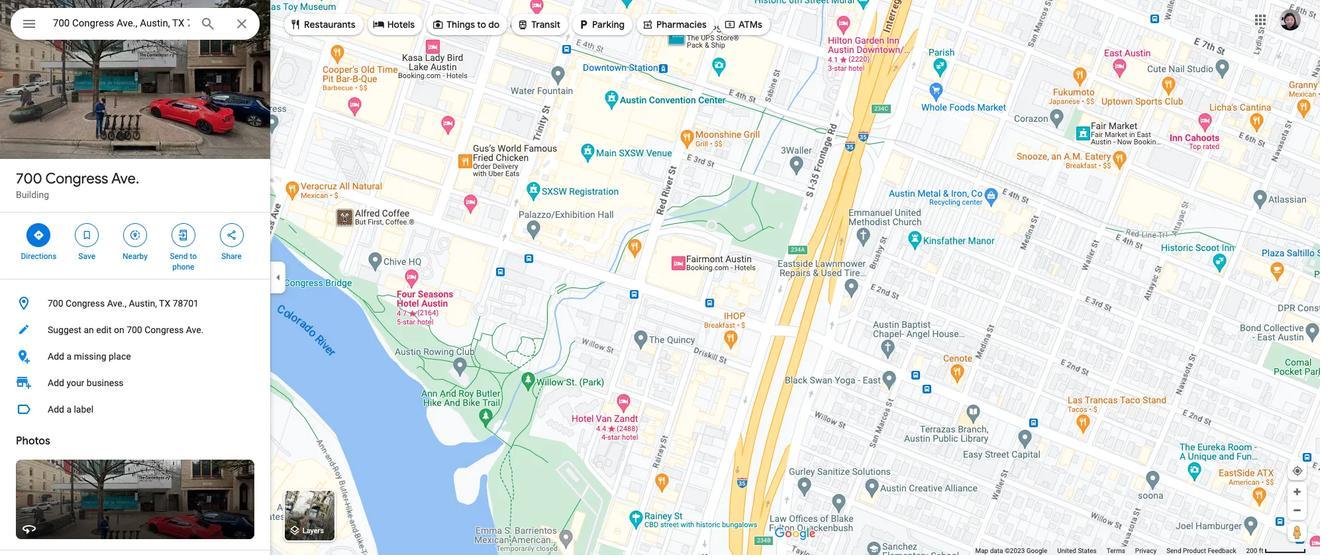 Task type: describe. For each thing, give the bounding box(es) containing it.
add a label
[[48, 404, 94, 415]]

700 for ave.
[[16, 170, 42, 188]]

show street view coverage image
[[1288, 522, 1307, 542]]

700 congress ave., austin, tx 78701
[[48, 298, 199, 309]]

ave. inside 'suggest an edit on 700 congress ave.' button
[[186, 325, 204, 335]]

700 congress ave. main content
[[0, 0, 270, 555]]

none field inside 700 congress ave., austin, tx 78701 "field"
[[53, 15, 190, 31]]

suggest an edit on 700 congress ave.
[[48, 325, 204, 335]]

do
[[489, 19, 500, 30]]

700 inside 'suggest an edit on 700 congress ave.' button
[[127, 325, 142, 335]]

congress for ave.,
[[66, 298, 105, 309]]

ft
[[1260, 547, 1264, 555]]

actions for 700 congress ave. region
[[0, 213, 270, 279]]

share
[[222, 252, 242, 261]]

add for add a missing place
[[48, 351, 64, 362]]

business
[[87, 378, 124, 388]]

parking
[[592, 19, 625, 30]]

200 ft button
[[1247, 547, 1307, 555]]

add a missing place button
[[0, 343, 270, 370]]

restaurants
[[304, 19, 356, 30]]

missing
[[74, 351, 106, 362]]

 button
[[11, 8, 48, 42]]

building
[[16, 190, 49, 200]]

hotels
[[387, 19, 415, 30]]

add for add your business
[[48, 378, 64, 388]]

on
[[114, 325, 124, 335]]

200 ft
[[1247, 547, 1264, 555]]

things
[[447, 19, 475, 30]]

transit
[[532, 19, 561, 30]]

terms
[[1107, 547, 1126, 555]]

place
[[109, 351, 131, 362]]

to inside  things to do
[[477, 19, 486, 30]]

700 congress ave. building
[[16, 170, 139, 200]]

phone
[[172, 262, 194, 272]]

suggest
[[48, 325, 81, 335]]

united
[[1058, 547, 1077, 555]]

footer inside google maps element
[[976, 547, 1247, 555]]

700 for ave.,
[[48, 298, 63, 309]]

pharmacies
[[657, 19, 707, 30]]

©2023
[[1005, 547, 1025, 555]]


[[21, 15, 37, 33]]


[[129, 228, 141, 243]]

 search field
[[11, 8, 260, 42]]

send for send to phone
[[170, 252, 188, 261]]


[[81, 228, 93, 243]]

privacy button
[[1136, 547, 1157, 555]]

google
[[1027, 547, 1048, 555]]


[[432, 17, 444, 31]]

map
[[976, 547, 989, 555]]

nearby
[[123, 252, 148, 261]]

suggest an edit on 700 congress ave. button
[[0, 317, 270, 343]]

map data ©2023 google
[[976, 547, 1048, 555]]

show your location image
[[1292, 465, 1304, 477]]

terms button
[[1107, 547, 1126, 555]]


[[177, 228, 189, 243]]

congress for ave.
[[45, 170, 108, 188]]

a for label
[[67, 404, 72, 415]]



Task type: vqa. For each thing, say whether or not it's contained in the screenshot.
TRANSIT.
no



Task type: locate. For each thing, give the bounding box(es) containing it.
2 a from the top
[[67, 404, 72, 415]]

3 add from the top
[[48, 404, 64, 415]]

zoom in image
[[1293, 487, 1303, 497]]

add for add a label
[[48, 404, 64, 415]]

1 horizontal spatial send
[[1167, 547, 1182, 555]]

a left label
[[67, 404, 72, 415]]

0 horizontal spatial send
[[170, 252, 188, 261]]

700 up suggest in the bottom of the page
[[48, 298, 63, 309]]

to inside send to phone
[[190, 252, 197, 261]]

0 horizontal spatial to
[[190, 252, 197, 261]]

1 a from the top
[[67, 351, 72, 362]]

add left label
[[48, 404, 64, 415]]

your
[[67, 378, 84, 388]]

congress up an
[[66, 298, 105, 309]]

congress inside 700 congress ave. building
[[45, 170, 108, 188]]

send product feedback button
[[1167, 547, 1237, 555]]

united states button
[[1058, 547, 1097, 555]]

label
[[74, 404, 94, 415]]

add left the your
[[48, 378, 64, 388]]

add down suggest in the bottom of the page
[[48, 351, 64, 362]]

0 vertical spatial send
[[170, 252, 188, 261]]

700 congress ave., austin, tx 78701 button
[[0, 290, 270, 317]]

a for missing
[[67, 351, 72, 362]]

1 vertical spatial congress
[[66, 298, 105, 309]]

congress
[[45, 170, 108, 188], [66, 298, 105, 309], [145, 325, 184, 335]]

footer containing map data ©2023 google
[[976, 547, 1247, 555]]


[[517, 17, 529, 31]]

 transit
[[517, 17, 561, 31]]

2 vertical spatial add
[[48, 404, 64, 415]]

add a missing place
[[48, 351, 131, 362]]

save
[[78, 252, 95, 261]]

send left product
[[1167, 547, 1182, 555]]

1 vertical spatial send
[[1167, 547, 1182, 555]]

congress up building
[[45, 170, 108, 188]]

ave. down 78701
[[186, 325, 204, 335]]

2 horizontal spatial 700
[[127, 325, 142, 335]]


[[642, 17, 654, 31]]

add a label button
[[0, 396, 270, 423]]

0 vertical spatial ave.
[[111, 170, 139, 188]]


[[373, 17, 385, 31]]

send up phone
[[170, 252, 188, 261]]

a inside button
[[67, 351, 72, 362]]

ave. inside 700 congress ave. building
[[111, 170, 139, 188]]

a inside button
[[67, 404, 72, 415]]

to left do
[[477, 19, 486, 30]]

 pharmacies
[[642, 17, 707, 31]]

zoom out image
[[1293, 506, 1303, 516]]

ave. up 
[[111, 170, 139, 188]]

 atms
[[724, 17, 763, 31]]

feedback
[[1208, 547, 1237, 555]]

700 inside 700 congress ave. building
[[16, 170, 42, 188]]

200
[[1247, 547, 1258, 555]]

to
[[477, 19, 486, 30], [190, 252, 197, 261]]

1 add from the top
[[48, 351, 64, 362]]

add inside button
[[48, 351, 64, 362]]

an
[[84, 325, 94, 335]]

0 horizontal spatial ave.
[[111, 170, 139, 188]]

privacy
[[1136, 547, 1157, 555]]

united states
[[1058, 547, 1097, 555]]

1 vertical spatial 700
[[48, 298, 63, 309]]

ave.
[[111, 170, 139, 188], [186, 325, 204, 335]]

to up phone
[[190, 252, 197, 261]]

0 vertical spatial 700
[[16, 170, 42, 188]]

add your business link
[[0, 370, 270, 396]]

2 vertical spatial 700
[[127, 325, 142, 335]]

0 vertical spatial to
[[477, 19, 486, 30]]

1 horizontal spatial ave.
[[186, 325, 204, 335]]

send
[[170, 252, 188, 261], [1167, 547, 1182, 555]]

0 horizontal spatial 700
[[16, 170, 42, 188]]

None field
[[53, 15, 190, 31]]

ave.,
[[107, 298, 127, 309]]

send for send product feedback
[[1167, 547, 1182, 555]]

700 up building
[[16, 170, 42, 188]]

send product feedback
[[1167, 547, 1237, 555]]


[[226, 228, 238, 243]]

1 vertical spatial a
[[67, 404, 72, 415]]

product
[[1184, 547, 1207, 555]]

700 inside 700 congress ave., austin, tx 78701 button
[[48, 298, 63, 309]]

78701
[[173, 298, 199, 309]]

states
[[1078, 547, 1097, 555]]

 parking
[[578, 17, 625, 31]]

700
[[16, 170, 42, 188], [48, 298, 63, 309], [127, 325, 142, 335]]

google maps element
[[0, 0, 1321, 555]]

2 add from the top
[[48, 378, 64, 388]]

 restaurants
[[290, 17, 356, 31]]

add your business
[[48, 378, 124, 388]]

1 horizontal spatial 700
[[48, 298, 63, 309]]

1 vertical spatial ave.
[[186, 325, 204, 335]]

0 vertical spatial a
[[67, 351, 72, 362]]

layers
[[303, 527, 324, 536]]

footer
[[976, 547, 1247, 555]]

collapse side panel image
[[271, 270, 286, 285]]

0 vertical spatial add
[[48, 351, 64, 362]]

700 Congress Ave., Austin, TX 78701 field
[[11, 8, 260, 40]]

1 horizontal spatial to
[[477, 19, 486, 30]]

data
[[990, 547, 1004, 555]]

edit
[[96, 325, 112, 335]]

austin,
[[129, 298, 157, 309]]


[[290, 17, 302, 31]]

photos
[[16, 435, 50, 448]]


[[33, 228, 45, 243]]

a left the missing
[[67, 351, 72, 362]]


[[578, 17, 590, 31]]

tx
[[159, 298, 170, 309]]

 hotels
[[373, 17, 415, 31]]

 things to do
[[432, 17, 500, 31]]

1 vertical spatial to
[[190, 252, 197, 261]]

1 vertical spatial add
[[48, 378, 64, 388]]

2 vertical spatial congress
[[145, 325, 184, 335]]

add
[[48, 351, 64, 362], [48, 378, 64, 388], [48, 404, 64, 415]]

a
[[67, 351, 72, 362], [67, 404, 72, 415]]

700 right on
[[127, 325, 142, 335]]

send inside send product feedback button
[[1167, 547, 1182, 555]]


[[724, 17, 736, 31]]

directions
[[21, 252, 57, 261]]

0 vertical spatial congress
[[45, 170, 108, 188]]

send inside send to phone
[[170, 252, 188, 261]]

add inside button
[[48, 404, 64, 415]]

congress down tx
[[145, 325, 184, 335]]

send to phone
[[170, 252, 197, 272]]

google account: michele murakami  
(michele.murakami@adept.ai) image
[[1280, 9, 1301, 30]]

atms
[[739, 19, 763, 30]]



